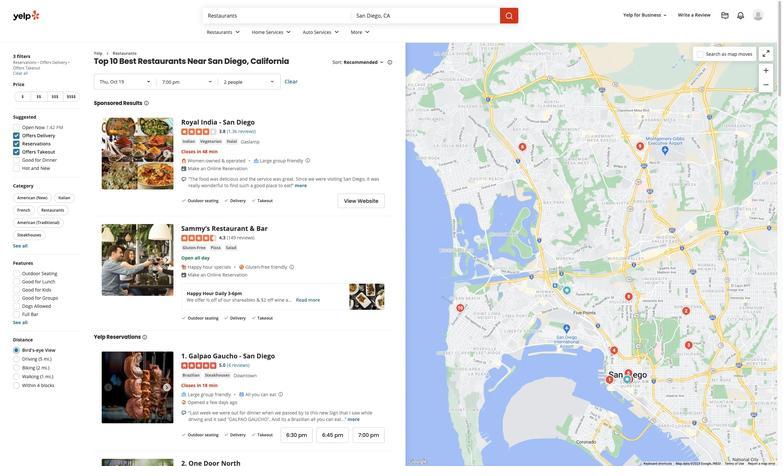 Task type: describe. For each thing, give the bounding box(es) containing it.
write
[[678, 12, 690, 18]]

1 • from the left
[[37, 60, 39, 65]]

0 horizontal spatial we
[[212, 410, 218, 416]]

group containing features
[[11, 260, 81, 326]]

16 reservation v2 image for sammy's
[[181, 272, 187, 278]]

6:30
[[286, 431, 297, 439]]

4.3 star rating image
[[181, 235, 217, 242]]

women-owned & operated
[[188, 158, 246, 164]]

1 was from the left
[[210, 176, 219, 182]]

french
[[17, 207, 30, 213]]

1 horizontal spatial royal india - san diego image
[[621, 373, 634, 386]]

4
[[37, 382, 40, 388]]

large for the topmost 16 large group friendly v2 icon
[[260, 158, 272, 164]]

results
[[123, 100, 142, 107]]

offers takeout
[[22, 149, 55, 155]]

moves
[[739, 51, 753, 57]]

zoom out image
[[763, 81, 770, 89]]

for inside ""last week we were out for dinner when we passed by to this new sign that i saw while driving and it said "galpao gaucho".  and its a brazilian all you can eat…""
[[240, 410, 246, 416]]

an for royal
[[201, 165, 206, 172]]

1 vertical spatial 16 large group friendly v2 image
[[181, 392, 187, 397]]

to inside ""last week we were out for dinner when we passed by to this new sign that i saw while driving and it said "galpao gaucho".  and its a brazilian all you can eat…""
[[305, 410, 309, 416]]

1 off from the left
[[211, 297, 217, 303]]

0 horizontal spatial steakhouses button
[[13, 230, 45, 240]]

price group
[[13, 81, 81, 103]]

friendly for royal india - san diego
[[287, 158, 303, 164]]

dinner
[[247, 410, 261, 416]]

downtown
[[234, 372, 257, 379]]

and left beer
[[286, 297, 294, 303]]

gluten- for free
[[246, 264, 261, 270]]

bhojan griha image
[[561, 284, 574, 297]]

6:45 pm
[[322, 431, 343, 439]]

next image for royal
[[163, 150, 171, 158]]

takeout inside 3 filters reservations • offers delivery • offers takeout clear all
[[25, 65, 40, 71]]

services for home services
[[266, 29, 283, 35]]

auto
[[303, 29, 313, 35]]

beer
[[295, 297, 305, 303]]

4.3
[[219, 235, 226, 241]]

bird's-eye view
[[22, 347, 55, 353]]

vegetarian
[[200, 139, 222, 144]]

clear all link
[[13, 70, 28, 76]]

0 horizontal spatial diego
[[237, 118, 255, 127]]

week
[[200, 410, 211, 416]]

that
[[340, 410, 348, 416]]

Near text field
[[357, 12, 495, 19]]

steakhouses for the bottommost steakhouses button
[[205, 372, 230, 378]]

view website
[[344, 197, 379, 205]]

0 horizontal spatial restaurants link
[[113, 51, 137, 56]]

takeout down gaucho".
[[258, 432, 273, 438]]

good
[[254, 182, 265, 189]]

gluten-free button
[[181, 245, 207, 251]]

min for closes in 18 min
[[209, 382, 218, 388]]

category
[[13, 183, 33, 189]]

delivery down "galpao
[[230, 432, 246, 438]]

california
[[251, 56, 289, 67]]

while
[[361, 410, 373, 416]]

san up (1.3k
[[223, 118, 235, 127]]

16 info v2 image
[[142, 335, 147, 340]]

use
[[739, 462, 745, 465]]

san right near at the top left of page
[[208, 56, 223, 67]]

0 vertical spatial 16 large group friendly v2 image
[[254, 158, 259, 163]]

full bar
[[22, 311, 38, 317]]

american (traditional) button
[[13, 218, 64, 228]]

a for opened a few days ago
[[206, 399, 209, 405]]

outdoor down 'offer'
[[188, 316, 204, 321]]

in for 18
[[197, 382, 201, 388]]

Cover field
[[219, 75, 280, 90]]

delivery down open now 1:42 pm
[[37, 132, 55, 139]]

user actions element
[[619, 8, 774, 48]]

eat
[[270, 391, 276, 397]]

hot
[[22, 165, 30, 171]]

offers down now
[[22, 132, 36, 139]]

outdoor up good for lunch
[[22, 270, 40, 277]]

pm for 6:30 pm
[[298, 431, 307, 439]]

(1.3k reviews)
[[227, 128, 256, 135]]

outdoor down driving
[[188, 432, 204, 438]]

0 vertical spatial 16 info v2 image
[[387, 60, 393, 65]]

make an online reservation for india
[[188, 165, 248, 172]]

and
[[272, 416, 280, 422]]

recommended
[[344, 59, 378, 65]]

reservation for &
[[222, 272, 248, 278]]

sammy's restaurant & bar
[[181, 224, 268, 233]]

an for sammy's
[[201, 272, 206, 278]]

16 checkmark v2 image for outdoor seating
[[181, 432, 187, 437]]

Time field
[[157, 75, 218, 90]]

a inside ""last week we were out for dinner when we passed by to this new sign that i saw while driving and it said "galpao gaucho".  and its a brazilian all you can eat…""
[[288, 416, 290, 422]]

reservations inside 3 filters reservations • offers delivery • offers takeout clear all
[[13, 60, 36, 65]]

reservation for -
[[222, 165, 248, 172]]

saw
[[352, 410, 360, 416]]

1 vertical spatial 16 info v2 image
[[144, 101, 149, 106]]

make for royal
[[188, 165, 199, 172]]

top 10 best restaurants near san diego, california
[[94, 56, 289, 67]]

since
[[296, 176, 307, 182]]

see all for features
[[13, 319, 28, 326]]

previous image for closes in 48 min
[[104, 150, 112, 158]]

option group containing distance
[[11, 337, 81, 391]]

open all day
[[181, 255, 210, 261]]

2 was from the left
[[273, 176, 281, 182]]

takeout up the dinner
[[37, 149, 55, 155]]

large for 16 large group friendly v2 icon to the bottom
[[188, 391, 200, 397]]

"last week we were out for dinner when we passed by to this new sign that i saw while driving and it said "galpao gaucho".  and its a brazilian all you can eat…"
[[189, 410, 373, 422]]

one door north image
[[680, 305, 693, 318]]

diego, inside "the food was delicious and the service was great. since we were visiting san diego, it was really wonderful to find such a good place to eat!"
[[353, 176, 366, 182]]

hot and new
[[22, 165, 50, 171]]

and right hot on the left of the page
[[31, 165, 39, 171]]

1 vertical spatial diego
[[257, 352, 275, 360]]

features
[[13, 260, 33, 266]]

outdoor down really
[[188, 198, 204, 204]]

brazilian inside ""last week we were out for dinner when we passed by to this new sign that i saw while driving and it said "galpao gaucho".  and its a brazilian all you can eat…""
[[291, 416, 310, 422]]

"last
[[189, 410, 199, 416]]

opened
[[188, 399, 205, 405]]

1 vertical spatial of
[[735, 462, 738, 465]]

chef jun image
[[516, 141, 529, 154]]

1 horizontal spatial restaurants link
[[202, 23, 247, 42]]

open for open now 1:42 pm
[[22, 124, 34, 130]]

mi.) for driving (5 mi.)
[[44, 356, 52, 362]]

outdoor seating for 18
[[188, 432, 219, 438]]

we
[[187, 297, 194, 303]]

all inside 3 filters reservations • offers delivery • offers takeout clear all
[[23, 70, 28, 76]]

restaurants inside business categories element
[[207, 29, 232, 35]]

for for dinner
[[35, 157, 41, 163]]

dogs allowed
[[22, 303, 51, 309]]

Find text field
[[208, 12, 346, 19]]

in for 48
[[197, 148, 201, 155]]

1 vertical spatial steakhouses button
[[204, 372, 231, 379]]

all up features on the left bottom of the page
[[22, 243, 28, 249]]

2 vertical spatial reservations
[[107, 333, 141, 341]]

pizza button
[[210, 245, 222, 251]]

report a map error
[[748, 462, 776, 465]]

were inside "the food was delicious and the service was great. since we were visiting san diego, it was really wonderful to find such a good place to eat!"
[[316, 176, 326, 182]]

lunch
[[42, 279, 55, 285]]

1 horizontal spatial we
[[275, 410, 281, 416]]

walking
[[22, 373, 39, 380]]

2 vertical spatial &
[[257, 297, 260, 303]]

search
[[706, 51, 721, 57]]

this
[[310, 410, 318, 416]]

happy for happy hour daily 3-6pm
[[187, 290, 202, 297]]

none field find
[[208, 12, 346, 19]]

yelp for business button
[[621, 9, 671, 21]]

food
[[199, 176, 209, 182]]

1 horizontal spatial view
[[344, 197, 356, 205]]

1 vertical spatial more
[[308, 297, 320, 303]]

brazilian inside 'button'
[[183, 372, 200, 378]]

terms of use link
[[725, 462, 745, 465]]

1:42
[[46, 124, 55, 130]]

0 vertical spatial -
[[219, 118, 221, 127]]

takeout down $2
[[258, 316, 273, 321]]

auto services link
[[298, 23, 346, 42]]

outdoor seating
[[22, 270, 57, 277]]

(new)
[[36, 195, 47, 201]]

filters
[[17, 53, 30, 59]]

data
[[683, 462, 690, 465]]

3 was from the left
[[371, 176, 379, 182]]

24 chevron down v2 image
[[364, 28, 372, 36]]

3 filters reservations • offers delivery • offers takeout clear all
[[13, 53, 70, 76]]

good for groups
[[22, 295, 58, 301]]

0 horizontal spatial royal india - san diego image
[[102, 118, 174, 190]]

good for dinner
[[22, 157, 57, 163]]

online for restaurant
[[207, 272, 221, 278]]

1 vertical spatial reviews)
[[237, 235, 255, 241]]

passed
[[282, 410, 297, 416]]

ago
[[230, 399, 238, 405]]

closes for women-owned & operated
[[181, 148, 196, 155]]

$2
[[261, 297, 266, 303]]

all down full
[[22, 319, 28, 326]]

0 vertical spatial you
[[252, 391, 260, 397]]

harmony cuisine 2b1 image
[[634, 140, 647, 153]]

good for good for kids
[[22, 287, 34, 293]]

galpao gaucho - san diego image
[[102, 352, 174, 423]]

pizza
[[211, 245, 221, 251]]

terms
[[725, 462, 734, 465]]

2 vertical spatial friendly
[[215, 391, 231, 397]]

projects image
[[721, 12, 729, 20]]

3 slideshow element from the top
[[102, 352, 174, 423]]

services for auto services
[[314, 29, 332, 35]]

galpao gaucho - san diego image
[[603, 373, 616, 387]]

"galpao
[[227, 416, 247, 422]]

next image
[[163, 384, 171, 391]]

shortcuts
[[658, 462, 672, 465]]

(1
[[40, 373, 44, 380]]

3.8 star rating image
[[181, 129, 217, 135]]

$ button
[[14, 92, 31, 102]]

notifications image
[[737, 12, 745, 20]]

a for write a review
[[692, 12, 694, 18]]

royal india - san diego
[[181, 118, 255, 127]]

16 speech v2 image for "the
[[181, 177, 187, 182]]

3.8
[[219, 128, 226, 135]]

none field near
[[357, 12, 495, 19]]

(4 reviews)
[[227, 362, 250, 368]]

yelp for yelp reservations
[[94, 333, 105, 341]]

we inside "the food was delicious and the service was great. since we were visiting san diego, it was really wonderful to find such a good place to eat!"
[[308, 176, 315, 182]]

happy for happy hour specials
[[188, 264, 202, 270]]

delivery down find
[[230, 198, 246, 204]]

italian button
[[54, 193, 75, 203]]

india
[[201, 118, 218, 127]]

1 horizontal spatial to
[[279, 182, 283, 189]]

16 all you can eat v2 image
[[239, 392, 244, 397]]

all left day on the left bottom
[[195, 255, 200, 261]]

when
[[262, 410, 274, 416]]

18
[[202, 382, 208, 388]]

(4
[[227, 362, 231, 368]]

for for kids
[[35, 287, 41, 293]]

it inside "the food was delicious and the service was great. since we were visiting san diego, it was really wonderful to find such a good place to eat!"
[[367, 176, 370, 182]]

slideshow element for sammy's
[[102, 224, 174, 296]]

0 horizontal spatial diego,
[[224, 56, 249, 67]]

all inside ""last week we were out for dinner when we passed by to this new sign that i saw while driving and it said "galpao gaucho".  and its a brazilian all you can eat…""
[[311, 416, 316, 422]]

yelp for yelp for business
[[624, 12, 633, 18]]

see for features
[[13, 319, 21, 326]]

0 horizontal spatial bar
[[31, 311, 38, 317]]

5.0
[[219, 362, 226, 368]]

16 checkmark v2 image for delivery
[[224, 432, 229, 437]]

restaurant
[[212, 224, 248, 233]]

seating for 18
[[205, 432, 219, 438]]

eat…"
[[335, 416, 347, 422]]

more for all you can eat
[[348, 416, 360, 422]]

american (traditional)
[[17, 220, 59, 225]]



Task type: locate. For each thing, give the bounding box(es) containing it.
1 previous image from the top
[[104, 150, 112, 158]]

clear down california
[[285, 78, 298, 85]]

clear button
[[285, 78, 298, 85]]

0 horizontal spatial services
[[266, 29, 283, 35]]

of down daily
[[218, 297, 222, 303]]

american for american (new)
[[17, 195, 35, 201]]

steakhouses for the leftmost steakhouses button
[[17, 232, 41, 238]]

yelp
[[624, 12, 633, 18], [94, 51, 102, 56], [94, 333, 105, 341]]

0 horizontal spatial none field
[[208, 12, 346, 19]]

1 pm from the left
[[298, 431, 307, 439]]

a
[[692, 12, 694, 18], [251, 182, 253, 189], [206, 399, 209, 405], [288, 416, 290, 422], [759, 462, 761, 465]]

2 slideshow element from the top
[[102, 224, 174, 296]]

1 horizontal spatial of
[[735, 462, 738, 465]]

it left said
[[214, 416, 216, 422]]

restaurants inside restaurants 'button'
[[41, 207, 64, 213]]

3 pm from the left
[[370, 431, 379, 439]]

reviews) up gaslamp
[[238, 128, 256, 135]]

seating down wonderful
[[205, 198, 219, 204]]

1 none field from the left
[[208, 12, 346, 19]]

previous image
[[104, 150, 112, 158], [104, 384, 112, 391]]

vegetarian link
[[199, 138, 223, 145]]

0 horizontal spatial large group friendly
[[188, 391, 231, 397]]

reservations
[[13, 60, 36, 65], [22, 141, 51, 147], [107, 333, 141, 341]]

option group
[[11, 337, 81, 391]]

1 vertical spatial 16 reservation v2 image
[[181, 272, 187, 278]]

a inside "element"
[[692, 12, 694, 18]]

previous image for closes in 18 min
[[104, 384, 112, 391]]

0 horizontal spatial off
[[211, 297, 217, 303]]

0 vertical spatial steakhouses
[[17, 232, 41, 238]]

16 gluten free v2 image
[[239, 265, 244, 270]]

1 closes from the top
[[181, 148, 196, 155]]

0 horizontal spatial open
[[22, 124, 34, 130]]

0 vertical spatial slideshow element
[[102, 118, 174, 190]]

hour
[[203, 290, 214, 297]]

(traditional)
[[36, 220, 59, 225]]

website
[[358, 197, 379, 205]]

see all down full
[[13, 319, 28, 326]]

0 vertical spatial of
[[218, 297, 222, 303]]

mi.) for biking (2 mi.)
[[41, 365, 49, 371]]

0 vertical spatial diego
[[237, 118, 255, 127]]

24 chevron down v2 image for restaurants
[[234, 28, 242, 36]]

more link for visiting
[[295, 182, 307, 189]]

0 vertical spatial large
[[260, 158, 272, 164]]

groups
[[42, 295, 58, 301]]

havana 1920 image
[[623, 373, 636, 386]]

yelp reservations
[[94, 333, 141, 341]]

owned
[[206, 158, 220, 164]]

group containing category
[[12, 183, 81, 249]]

0 horizontal spatial 16 large group friendly v2 image
[[181, 392, 187, 397]]

$$$
[[52, 94, 58, 99]]

reviews) inside (1.3k reviews) link
[[238, 128, 256, 135]]

0 horizontal spatial of
[[218, 297, 222, 303]]

offers up "good for dinner"
[[22, 149, 36, 155]]

days
[[219, 399, 229, 405]]

1 vertical spatial were
[[220, 410, 230, 416]]

services right 'home'
[[266, 29, 283, 35]]

seating down ½ on the bottom
[[205, 316, 219, 321]]

roma mia image
[[622, 367, 635, 380]]

1 horizontal spatial large
[[260, 158, 272, 164]]

1 vertical spatial reservation
[[222, 272, 248, 278]]

it inside ""last week we were out for dinner when we passed by to this new sign that i saw while driving and it said "galpao gaucho".  and its a brazilian all you can eat…""
[[214, 416, 216, 422]]

1 vertical spatial large
[[188, 391, 200, 397]]

0 vertical spatial were
[[316, 176, 326, 182]]

you right all
[[252, 391, 260, 397]]

gluten-free friendly
[[246, 264, 287, 270]]

1 online from the top
[[207, 165, 221, 172]]

(149
[[227, 235, 236, 241]]

group up great.
[[273, 158, 286, 164]]

steakhouses
[[17, 232, 41, 238], [205, 372, 230, 378]]

1 min from the top
[[209, 148, 218, 155]]

0 horizontal spatial to
[[224, 182, 229, 189]]

make an online reservation for restaurant
[[188, 272, 248, 278]]

driving
[[189, 416, 203, 422]]

can down sign at the left
[[326, 416, 334, 422]]

offers up price group
[[40, 60, 51, 65]]

reviews) for (4 reviews)
[[232, 362, 250, 368]]

good for lunch
[[22, 279, 55, 285]]

closes for large group friendly
[[181, 382, 196, 388]]

0 horizontal spatial it
[[214, 416, 216, 422]]

reservations up offers takeout
[[22, 141, 51, 147]]

diego
[[237, 118, 255, 127], [257, 352, 275, 360]]

and inside ""last week we were out for dinner when we passed by to this new sign that i saw while driving and it said "galpao gaucho".  and its a brazilian all you can eat…""
[[204, 416, 212, 422]]

1 next image from the top
[[163, 150, 171, 158]]

off right ½ on the bottom
[[211, 297, 217, 303]]

1 vertical spatial more link
[[348, 416, 360, 422]]

16 info v2 image right results
[[144, 101, 149, 106]]

3 24 chevron down v2 image from the left
[[333, 28, 341, 36]]

16 speech v2 image
[[181, 177, 187, 182], [181, 410, 187, 416]]

0 vertical spatial see all button
[[13, 243, 28, 249]]

0 vertical spatial it
[[367, 176, 370, 182]]

1 make an online reservation from the top
[[188, 165, 248, 172]]

mi.) right (1
[[45, 373, 53, 380]]

0 vertical spatial american
[[17, 195, 35, 201]]

1 vertical spatial in
[[197, 382, 201, 388]]

outdoor seating
[[188, 198, 219, 204], [188, 316, 219, 321], [188, 432, 219, 438]]

large group friendly for 16 large group friendly v2 icon to the bottom
[[188, 391, 231, 397]]

1 in from the top
[[197, 148, 201, 155]]

more link for this
[[348, 416, 360, 422]]

indian button
[[181, 138, 196, 145]]

salad
[[226, 245, 236, 251]]

yelp inside "yelp for business" button
[[624, 12, 633, 18]]

16 speech v2 image left the "last
[[181, 410, 187, 416]]

2 make from the top
[[188, 272, 199, 278]]

clear
[[13, 70, 22, 76], [285, 78, 298, 85]]

happy hour specials
[[188, 264, 231, 270]]

0 vertical spatial happy
[[188, 264, 202, 270]]

2 good from the top
[[22, 279, 34, 285]]

online
[[207, 165, 221, 172], [207, 272, 221, 278]]

2 previous image from the top
[[104, 384, 112, 391]]

ristorante illando image
[[608, 344, 621, 357]]

more down since
[[295, 182, 307, 189]]

16 speech v2 image left "the
[[181, 177, 187, 182]]

slideshow element for royal
[[102, 118, 174, 190]]

1 horizontal spatial off
[[268, 297, 273, 303]]

1 seating from the top
[[205, 198, 219, 204]]

7:00 pm link
[[353, 427, 385, 443]]

1 horizontal spatial diego
[[257, 352, 275, 360]]

open down suggested
[[22, 124, 34, 130]]

hour
[[203, 264, 213, 270]]

&
[[222, 158, 225, 164], [250, 224, 255, 233], [257, 297, 260, 303]]

2 horizontal spatial we
[[308, 176, 315, 182]]

gaucho".
[[248, 416, 271, 422]]

0 vertical spatial an
[[201, 165, 206, 172]]

16 chevron down v2 image
[[663, 13, 668, 18]]

were left visiting
[[316, 176, 326, 182]]

google image
[[407, 458, 429, 466]]

1 vertical spatial bar
[[31, 311, 38, 317]]

online down owned
[[207, 165, 221, 172]]

american inside "american (new)" button
[[17, 195, 35, 201]]

reviews) inside (4 reviews) link
[[232, 362, 250, 368]]

reviews)
[[238, 128, 256, 135], [237, 235, 255, 241], [232, 362, 250, 368]]

None search field
[[203, 8, 520, 23]]

2 vertical spatial reviews)
[[232, 362, 250, 368]]

steakhouses down american (traditional) button
[[17, 232, 41, 238]]

2 horizontal spatial 24 chevron down v2 image
[[333, 28, 341, 36]]

delivery down shareables
[[230, 316, 246, 321]]

gluten- for free
[[183, 245, 197, 251]]

outdoor seating down driving
[[188, 432, 219, 438]]

kids
[[42, 287, 51, 293]]

24 chevron down v2 image for auto services
[[333, 28, 341, 36]]

2 closes from the top
[[181, 382, 196, 388]]

more for large group friendly
[[295, 182, 307, 189]]

eye
[[36, 347, 44, 353]]

2 off from the left
[[268, 297, 273, 303]]

0 horizontal spatial •
[[37, 60, 39, 65]]

previous image
[[104, 256, 112, 264]]

1 vertical spatial diego,
[[353, 176, 366, 182]]

1 american from the top
[[17, 195, 35, 201]]

large
[[260, 158, 272, 164], [188, 391, 200, 397]]

next image for sammy's
[[163, 256, 171, 264]]

3 seating from the top
[[205, 432, 219, 438]]

yelp for yelp
[[94, 51, 102, 56]]

mi.)
[[44, 356, 52, 362], [41, 365, 49, 371], [45, 373, 53, 380]]

inegi
[[713, 462, 721, 465]]

0 vertical spatial next image
[[163, 150, 171, 158]]

we up and
[[275, 410, 281, 416]]

min for closes in 48 min
[[209, 148, 218, 155]]

2 16 reservation v2 image from the top
[[181, 272, 187, 278]]

make down the open all day
[[188, 272, 199, 278]]

blocks
[[41, 382, 54, 388]]

1 see all from the top
[[13, 243, 28, 249]]

$$$ button
[[47, 92, 63, 102]]

3 good from the top
[[22, 287, 34, 293]]

piacere mio - south park image
[[683, 339, 696, 352]]

outdoor seating for 48
[[188, 198, 219, 204]]

16 women owned v2 image
[[181, 158, 187, 163]]

0 vertical spatial gluten-
[[183, 245, 197, 251]]

zoom in image
[[763, 66, 770, 74]]

3 outdoor seating from the top
[[188, 432, 219, 438]]

2 24 chevron down v2 image from the left
[[285, 28, 293, 36]]

1 vertical spatial online
[[207, 272, 221, 278]]

clear up price
[[13, 70, 22, 76]]

2 pm from the left
[[335, 431, 343, 439]]

online down happy hour specials
[[207, 272, 221, 278]]

0 vertical spatial &
[[222, 158, 225, 164]]

1
[[181, 352, 185, 360]]

1 make from the top
[[188, 165, 199, 172]]

0 horizontal spatial can
[[261, 391, 268, 397]]

2 reservation from the top
[[222, 272, 248, 278]]

reservations left 16 info v2 icon
[[107, 333, 141, 341]]

1 vertical spatial restaurants link
[[113, 51, 137, 56]]

16 chevron right v2 image
[[105, 51, 110, 56]]

bar right restaurant
[[257, 224, 268, 233]]

0 horizontal spatial 24 chevron down v2 image
[[234, 28, 242, 36]]

24 chevron down v2 image for home services
[[285, 28, 293, 36]]

2 16 speech v2 image from the top
[[181, 410, 187, 416]]

good for good for lunch
[[22, 279, 34, 285]]

next image
[[163, 150, 171, 158], [163, 256, 171, 264]]

1 slideshow element from the top
[[102, 118, 174, 190]]

16 reservation v2 image
[[181, 166, 187, 171], [181, 272, 187, 278]]

2 min from the top
[[209, 382, 218, 388]]

sort:
[[333, 59, 343, 65]]

1 services from the left
[[266, 29, 283, 35]]

reservations down filters
[[13, 60, 36, 65]]

0 horizontal spatial 16 checkmark v2 image
[[181, 432, 187, 437]]

16 checkmark v2 image
[[181, 198, 187, 203], [224, 198, 229, 203], [251, 198, 256, 203], [181, 316, 187, 321], [224, 316, 229, 321], [251, 432, 256, 437]]

1 vertical spatial reservations
[[22, 141, 51, 147]]

can inside ""last week we were out for dinner when we passed by to this new sign that i saw while driving and it said "galpao gaucho".  and its a brazilian all you can eat…""
[[326, 416, 334, 422]]

5 star rating image
[[181, 362, 217, 369]]

1 vertical spatial yelp
[[94, 51, 102, 56]]

1 16 reservation v2 image from the top
[[181, 166, 187, 171]]

see all button up features on the left bottom of the page
[[13, 243, 28, 249]]

sammy's restaurant & bar image
[[102, 224, 174, 296]]

home services
[[252, 29, 283, 35]]

group
[[759, 64, 774, 92], [11, 114, 81, 174], [12, 183, 81, 249], [11, 260, 81, 326]]

1 vertical spatial open
[[181, 255, 194, 261]]

1 vertical spatial make an online reservation
[[188, 272, 248, 278]]

0 horizontal spatial &
[[222, 158, 225, 164]]

pm right 7:00
[[370, 431, 379, 439]]

yelp for business
[[624, 12, 661, 18]]

to left eat!"
[[279, 182, 283, 189]]

1 vertical spatial steakhouses
[[205, 372, 230, 378]]

large up "opened"
[[188, 391, 200, 397]]

2 american from the top
[[17, 220, 35, 225]]

reviews) for (1.3k reviews)
[[238, 128, 256, 135]]

for for business
[[634, 12, 641, 18]]

group down 18
[[201, 391, 214, 397]]

24 chevron down v2 image inside auto services link
[[333, 28, 341, 36]]

american
[[17, 195, 35, 201], [17, 220, 35, 225]]

pm
[[56, 124, 63, 130]]

1 horizontal spatial 16 info v2 image
[[387, 60, 393, 65]]

wonderful
[[201, 182, 223, 189]]

1 vertical spatial see
[[13, 319, 21, 326]]

american inside american (traditional) button
[[17, 220, 35, 225]]

large group friendly up great.
[[260, 158, 303, 164]]

1 vertical spatial large group friendly
[[188, 391, 231, 397]]

1 horizontal spatial steakhouses button
[[204, 372, 231, 379]]

0 vertical spatial map
[[728, 51, 738, 57]]

& for owned
[[222, 158, 225, 164]]

open for open all day
[[181, 255, 194, 261]]

$$$$
[[67, 94, 76, 99]]

2 next image from the top
[[163, 256, 171, 264]]

a right the its
[[288, 416, 290, 422]]

we up said
[[212, 410, 218, 416]]

recommended button
[[344, 59, 384, 65]]

$$$$ button
[[63, 92, 80, 102]]

friendly up since
[[287, 158, 303, 164]]

you inside ""last week we were out for dinner when we passed by to this new sign that i saw while driving and it said "galpao gaucho".  and its a brazilian all you can eat…""
[[317, 416, 325, 422]]

see all button for category
[[13, 243, 28, 249]]

top
[[94, 56, 108, 67]]

2 vertical spatial yelp
[[94, 333, 105, 341]]

info icon image
[[305, 158, 310, 163], [305, 158, 310, 163], [289, 264, 294, 270], [289, 264, 294, 270], [278, 392, 284, 397], [278, 392, 284, 397]]

an down women-
[[201, 165, 206, 172]]

24 chevron down v2 image inside restaurants link
[[234, 28, 242, 36]]

pm for 6:45 pm
[[335, 431, 343, 439]]

1 an from the top
[[201, 165, 206, 172]]

2 seating from the top
[[205, 316, 219, 321]]

business categories element
[[202, 23, 765, 42]]

for inside button
[[634, 12, 641, 18]]

1 reservation from the top
[[222, 165, 248, 172]]

driving (5 mi.)
[[22, 356, 52, 362]]

1 24 chevron down v2 image from the left
[[234, 28, 242, 36]]

report a map error link
[[748, 462, 776, 465]]

½
[[206, 297, 210, 303]]

16 reservation v2 image down the 16 women owned v2 image
[[181, 166, 187, 171]]

2 vertical spatial more
[[348, 416, 360, 422]]

1 horizontal spatial you
[[317, 416, 325, 422]]

large group friendly for the topmost 16 large group friendly v2 icon
[[260, 158, 303, 164]]

takeout
[[25, 65, 40, 71], [37, 149, 55, 155], [258, 198, 273, 204], [258, 316, 273, 321], [258, 432, 273, 438]]

None field
[[208, 12, 346, 19], [357, 12, 495, 19]]

2 • from the left
[[68, 60, 70, 65]]

0 vertical spatial make an online reservation
[[188, 165, 248, 172]]

16 large group friendly v2 image
[[254, 158, 259, 163], [181, 392, 187, 397]]

see up features on the left bottom of the page
[[13, 243, 21, 249]]

1 horizontal spatial 24 chevron down v2 image
[[285, 28, 293, 36]]

see for category
[[13, 243, 21, 249]]

steakhouses button down 5.0
[[204, 372, 231, 379]]

bar down dogs allowed
[[31, 311, 38, 317]]

group for 16 large group friendly v2 icon to the bottom
[[201, 391, 214, 397]]

see
[[13, 243, 21, 249], [13, 319, 21, 326]]

1 horizontal spatial 16 large group friendly v2 image
[[254, 158, 259, 163]]

16 checkmark v2 image down said
[[224, 432, 229, 437]]

distance
[[13, 337, 33, 343]]

tyler b. image
[[753, 9, 765, 21]]

1 good from the top
[[22, 157, 34, 163]]

2 see from the top
[[13, 319, 21, 326]]

delivery inside 3 filters reservations • offers delivery • offers takeout clear all
[[52, 60, 67, 65]]

24 chevron down v2 image right auto services
[[333, 28, 341, 36]]

diego, up the view website at the top of the page
[[353, 176, 366, 182]]

see all for category
[[13, 243, 28, 249]]

sammy's restaurant & bar link
[[181, 224, 268, 233]]

slideshow element
[[102, 118, 174, 190], [102, 224, 174, 296], [102, 352, 174, 423]]

make down women-
[[188, 165, 199, 172]]

near
[[187, 56, 206, 67]]

gluten- right 16 gluten free v2 image
[[246, 264, 261, 270]]

2 in from the top
[[197, 382, 201, 388]]

16 info v2 image
[[387, 60, 393, 65], [144, 101, 149, 106]]

0 vertical spatial can
[[261, 391, 268, 397]]

3
[[13, 53, 16, 59]]

5.0 link
[[219, 361, 226, 369]]

happy down the open all day
[[188, 264, 202, 270]]

16 happy hour specials v2 image
[[181, 265, 187, 270]]

group containing suggested
[[11, 114, 81, 174]]

san inside "the food was delicious and the service was great. since we were visiting san diego, it was really wonderful to find such a good place to eat!"
[[343, 176, 351, 182]]

salad button
[[225, 245, 238, 251]]

0 vertical spatial see all
[[13, 243, 28, 249]]

16 checkmark v2 image
[[251, 316, 256, 321], [181, 432, 187, 437], [224, 432, 229, 437]]

gluten-
[[183, 245, 197, 251], [246, 264, 261, 270]]

0 horizontal spatial gluten-
[[183, 245, 197, 251]]

review
[[695, 12, 711, 18]]

1 vertical spatial see all button
[[13, 319, 28, 326]]

mi.) for walking (1 mi.)
[[45, 373, 53, 380]]

new
[[319, 410, 328, 416]]

reviews) right (149
[[237, 235, 255, 241]]

more
[[351, 29, 362, 35]]

expand map image
[[763, 50, 770, 57]]

diego up (1.3k reviews) link
[[237, 118, 255, 127]]

2 outdoor seating from the top
[[188, 316, 219, 321]]

1 vertical spatial friendly
[[271, 264, 287, 270]]

map for error
[[761, 462, 768, 465]]

1 horizontal spatial services
[[314, 29, 332, 35]]

was up wonderful
[[210, 176, 219, 182]]

(2
[[36, 365, 40, 371]]

and inside "the food was delicious and the service was great. since we were visiting san diego, it was really wonderful to find such a good place to eat!"
[[240, 176, 248, 182]]

0 vertical spatial make
[[188, 165, 199, 172]]

online for india
[[207, 165, 221, 172]]

map
[[728, 51, 738, 57], [761, 462, 768, 465]]

seating for 48
[[205, 198, 219, 204]]

offers delivery
[[22, 132, 55, 139]]

all
[[23, 70, 28, 76], [22, 243, 28, 249], [195, 255, 200, 261], [22, 319, 28, 326], [311, 416, 316, 422]]

1 horizontal spatial can
[[326, 416, 334, 422]]

american for american (traditional)
[[17, 220, 35, 225]]

2 online from the top
[[207, 272, 221, 278]]

more link down since
[[295, 182, 307, 189]]

good up hot on the left of the page
[[22, 157, 34, 163]]

you down new
[[317, 416, 325, 422]]

can left the eat
[[261, 391, 268, 397]]

reservation down operated
[[222, 165, 248, 172]]

1 vertical spatial 16 speech v2 image
[[181, 410, 187, 416]]

a right write
[[692, 12, 694, 18]]

1 vertical spatial view
[[45, 347, 55, 353]]

in left 18
[[197, 382, 201, 388]]

good up dogs
[[22, 295, 34, 301]]

2 services from the left
[[314, 29, 332, 35]]

6pm
[[232, 290, 242, 297]]

friendly right free
[[271, 264, 287, 270]]

ulivo restaurant image
[[454, 302, 467, 315]]

48
[[202, 148, 208, 155]]

(1.3k reviews) link
[[227, 128, 256, 135]]

offers down 3
[[13, 65, 24, 71]]

& right owned
[[222, 158, 225, 164]]

2 make an online reservation from the top
[[188, 272, 248, 278]]

royal india - san diego image
[[102, 118, 174, 190], [621, 373, 634, 386]]

4 good from the top
[[22, 295, 34, 301]]

1 see all button from the top
[[13, 243, 28, 249]]

1 horizontal spatial -
[[239, 352, 242, 360]]

2 see all from the top
[[13, 319, 28, 326]]

2 vertical spatial seating
[[205, 432, 219, 438]]

1 see from the top
[[13, 243, 21, 249]]

biking
[[22, 365, 35, 371]]

for left the business
[[634, 12, 641, 18]]

brazilian down by
[[291, 416, 310, 422]]

24 chevron down v2 image left auto
[[285, 28, 293, 36]]

good for kids
[[22, 287, 51, 293]]

map region
[[383, 4, 782, 466]]

1 horizontal spatial more link
[[348, 416, 360, 422]]

san up (4 reviews) link
[[243, 352, 255, 360]]

1 horizontal spatial gluten-
[[246, 264, 261, 270]]

16 chevron down v2 image
[[379, 60, 384, 65]]

see all button for features
[[13, 319, 28, 326]]

min right 18
[[209, 382, 218, 388]]

0 vertical spatial min
[[209, 148, 218, 155]]

view
[[344, 197, 356, 205], [45, 347, 55, 353]]

it up website
[[367, 176, 370, 182]]

view left website
[[344, 197, 356, 205]]

business
[[642, 12, 661, 18]]

american down french button
[[17, 220, 35, 225]]

1 vertical spatial make
[[188, 272, 199, 278]]

0 vertical spatial reservation
[[222, 165, 248, 172]]

24 chevron down v2 image
[[234, 28, 242, 36], [285, 28, 293, 36], [333, 28, 341, 36]]

make for sammy's
[[188, 272, 199, 278]]

3.8 link
[[219, 128, 226, 135]]

group for the topmost 16 large group friendly v2 icon
[[273, 158, 286, 164]]

1 16 speech v2 image from the top
[[181, 177, 187, 182]]

& for restaurant
[[250, 224, 255, 233]]

friendly up days
[[215, 391, 231, 397]]

next image left the open all day
[[163, 256, 171, 264]]

16 flame v2 image
[[181, 400, 187, 405]]

2 an from the top
[[201, 272, 206, 278]]

1 horizontal spatial open
[[181, 255, 194, 261]]

free
[[261, 264, 270, 270]]

more down 'saw'
[[348, 416, 360, 422]]

auto services
[[303, 29, 332, 35]]

2 see all button from the top
[[13, 319, 28, 326]]

0 horizontal spatial you
[[252, 391, 260, 397]]

pm for 7:00 pm
[[370, 431, 379, 439]]

2 horizontal spatial to
[[305, 410, 309, 416]]

full
[[22, 311, 30, 317]]

1 horizontal spatial large group friendly
[[260, 158, 303, 164]]

diego up downtown
[[257, 352, 275, 360]]

pm right 6:45
[[335, 431, 343, 439]]

mi.) right (5
[[44, 356, 52, 362]]

reservation down 16 gluten free v2 image
[[222, 272, 248, 278]]

view inside option group
[[45, 347, 55, 353]]

good for good for dinner
[[22, 157, 34, 163]]

24 chevron down v2 image inside 'home services' link
[[285, 28, 293, 36]]

search image
[[505, 12, 513, 20]]

16 reservation v2 image down 16 happy hour specials v2 icon
[[181, 272, 187, 278]]

1 vertical spatial an
[[201, 272, 206, 278]]

map for moves
[[728, 51, 738, 57]]

for for groups
[[35, 295, 41, 301]]

best
[[119, 56, 136, 67]]

a for report a map error
[[759, 462, 761, 465]]

16 speech v2 image for "last
[[181, 410, 187, 416]]

make an online reservation down specials
[[188, 272, 248, 278]]

$
[[22, 94, 24, 99]]

seating
[[205, 198, 219, 204], [205, 316, 219, 321], [205, 432, 219, 438]]

takeout down good on the top left of page
[[258, 198, 273, 204]]

1 horizontal spatial clear
[[285, 78, 298, 85]]

0 vertical spatial bar
[[257, 224, 268, 233]]

10
[[110, 56, 118, 67]]

were inside ""last week we were out for dinner when we passed by to this new sign that i saw while driving and it said "galpao gaucho".  and its a brazilian all you can eat…""
[[220, 410, 230, 416]]

gluten-free link
[[181, 245, 207, 251]]

diego, up cover field
[[224, 56, 249, 67]]

next image left women-
[[163, 150, 171, 158]]

Select a date text field
[[95, 74, 156, 89]]

1 horizontal spatial group
[[273, 158, 286, 164]]

good for good for groups
[[22, 295, 34, 301]]

0 vertical spatial steakhouses button
[[13, 230, 45, 240]]

0 vertical spatial 16 speech v2 image
[[181, 177, 187, 182]]

galpao gaucho - san diego link
[[189, 352, 275, 360]]

16 reservation v2 image for royal
[[181, 166, 187, 171]]

friendly for sammy's restaurant & bar
[[271, 264, 287, 270]]

parma cucina italiana image
[[623, 290, 636, 303]]

0 vertical spatial 16 reservation v2 image
[[181, 166, 187, 171]]

2 none field from the left
[[357, 12, 495, 19]]

$$
[[37, 94, 41, 99]]

mi.) right (2
[[41, 365, 49, 371]]

0 vertical spatial reviews)
[[238, 128, 256, 135]]

clear inside 3 filters reservations • offers delivery • offers takeout clear all
[[13, 70, 22, 76]]

google,
[[701, 462, 712, 465]]

16 large group friendly v2 image up the
[[254, 158, 259, 163]]

1 outdoor seating from the top
[[188, 198, 219, 204]]

a inside "the food was delicious and the service was great. since we were visiting san diego, it was really wonderful to find such a good place to eat!"
[[251, 182, 253, 189]]

gluten- inside gluten-free button
[[183, 245, 197, 251]]

wine
[[275, 297, 285, 303]]

16 checkmark v2 image for takeout
[[251, 316, 256, 321]]

french button
[[13, 205, 34, 215]]

for for lunch
[[35, 279, 41, 285]]

were up said
[[220, 410, 230, 416]]



Task type: vqa. For each thing, say whether or not it's contained in the screenshot.
leftmost "DOWNTOWN"
no



